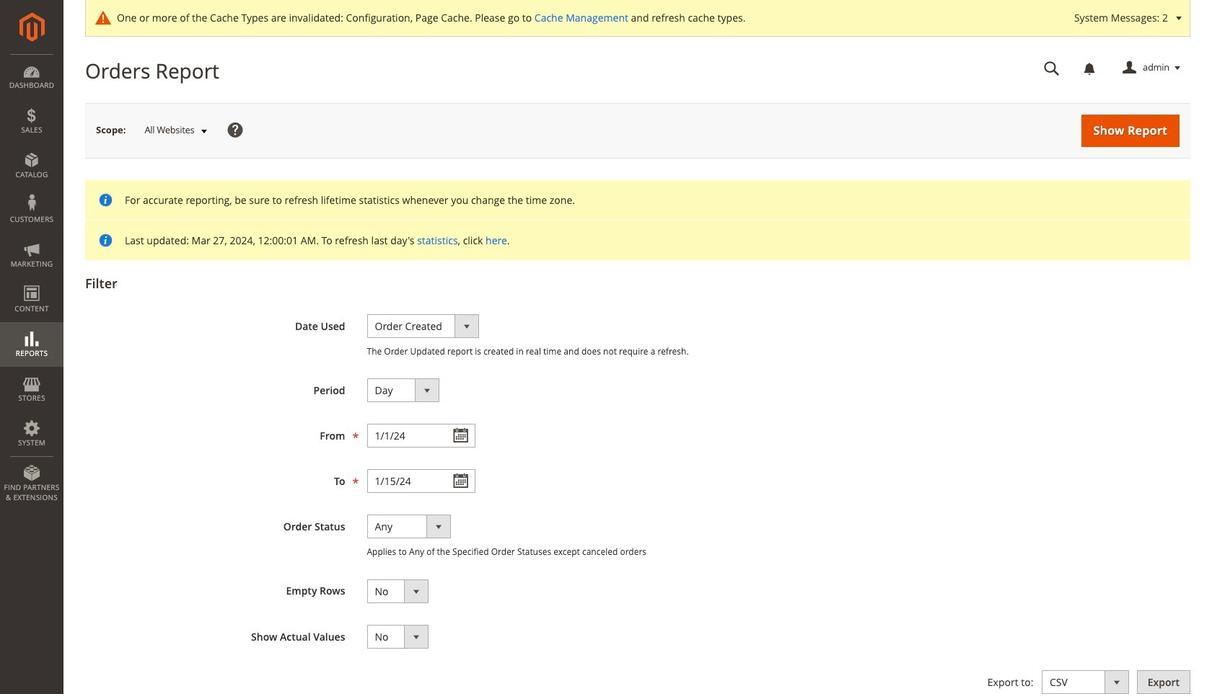 Task type: vqa. For each thing, say whether or not it's contained in the screenshot.
From TEXT FIELD
no



Task type: locate. For each thing, give the bounding box(es) containing it.
None text field
[[367, 425, 475, 448], [367, 470, 475, 494], [367, 425, 475, 448], [367, 470, 475, 494]]

menu bar
[[0, 54, 64, 510]]

None text field
[[1034, 56, 1070, 81]]



Task type: describe. For each thing, give the bounding box(es) containing it.
magento admin panel image
[[19, 12, 44, 42]]



